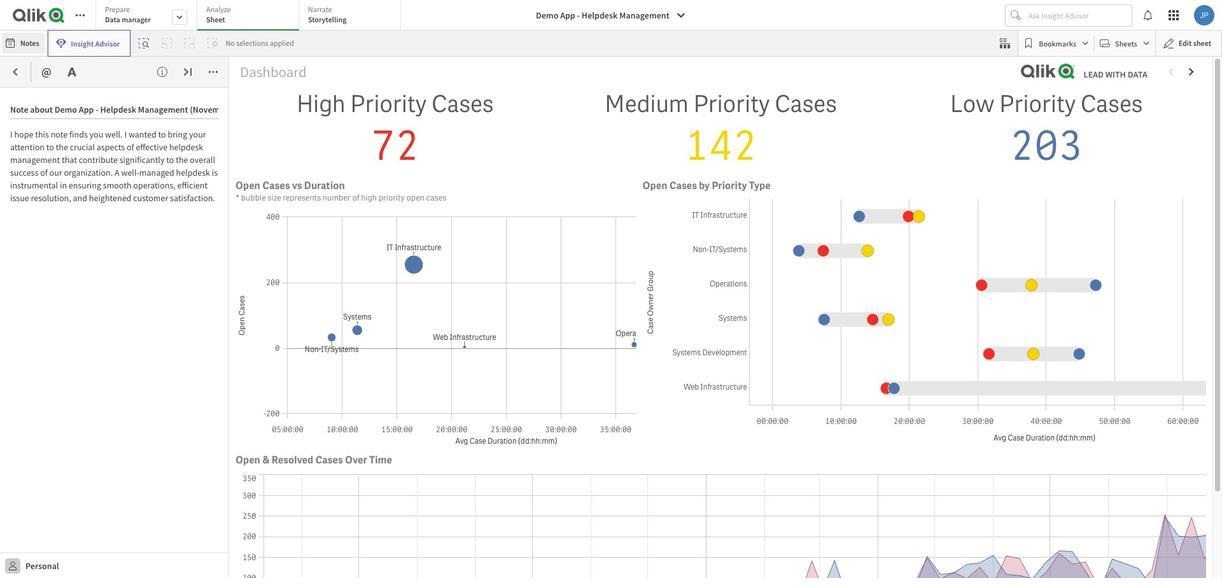 Task type: describe. For each thing, give the bounding box(es) containing it.
organization.
[[64, 167, 113, 178]]

analyze sheet
[[206, 4, 231, 24]]

data
[[105, 15, 120, 24]]

that
[[62, 154, 77, 166]]

resolution,
[[31, 192, 71, 204]]

sheets button
[[1098, 33, 1153, 53]]

selections tool image
[[1001, 38, 1011, 48]]

contribute
[[79, 154, 118, 166]]

open cases by priority type
[[643, 179, 771, 193]]

overall
[[190, 154, 215, 166]]

crucial
[[70, 141, 95, 153]]

notes
[[20, 38, 39, 48]]

Note Body text field
[[10, 119, 220, 466]]

operations,
[[133, 180, 176, 191]]

effective
[[136, 141, 168, 153]]

high
[[361, 193, 377, 203]]

no selections applied
[[226, 38, 294, 48]]

demo app - helpdesk management
[[536, 10, 670, 21]]

priority for 203
[[1000, 89, 1077, 119]]

and
[[73, 192, 87, 204]]

details image
[[157, 67, 167, 77]]

1 vertical spatial helpdesk
[[176, 167, 210, 178]]

significantly
[[120, 154, 165, 166]]

selections
[[236, 38, 268, 48]]

demo app - helpdesk management button
[[529, 5, 694, 25]]

cases inside open cases vs duration * bubble size represents number of high priority open cases
[[262, 179, 290, 193]]

you
[[90, 129, 103, 140]]

storytelling
[[308, 15, 347, 24]]

high priority cases 72
[[297, 89, 494, 173]]

open for open & resolved cases over time
[[236, 453, 260, 467]]

medium priority cases 142
[[605, 89, 837, 173]]

-
[[577, 10, 580, 21]]

bubble
[[241, 193, 266, 203]]

@ button
[[36, 62, 57, 82]]

low priority cases 203
[[951, 89, 1144, 173]]

tab list inside application
[[96, 0, 406, 32]]

note
[[51, 129, 68, 140]]

bring
[[168, 129, 187, 140]]

bookmarks
[[1040, 39, 1077, 48]]

open
[[407, 193, 425, 203]]

is
[[212, 167, 218, 178]]

duration
[[304, 179, 345, 193]]

by
[[699, 179, 710, 193]]

sheets
[[1116, 39, 1138, 48]]

medium
[[605, 89, 689, 119]]

represents
[[283, 193, 321, 203]]

management
[[10, 154, 60, 166]]

back image
[[10, 67, 20, 77]]

open cases vs duration * bubble size represents number of high priority open cases
[[236, 179, 447, 203]]

managed
[[139, 167, 174, 178]]

manager
[[122, 15, 151, 24]]

narrate storytelling
[[308, 4, 347, 24]]

success
[[10, 167, 38, 178]]

app
[[561, 10, 576, 21]]

customer
[[133, 192, 168, 204]]

72
[[371, 119, 420, 173]]

Note title text field
[[10, 98, 218, 119]]

no
[[226, 38, 235, 48]]

*
[[236, 193, 240, 203]]

Ask Insight Advisor text field
[[1027, 5, 1132, 26]]

open for open cases vs duration * bubble size represents number of high priority open cases
[[236, 179, 260, 193]]

open & resolved cases over time
[[236, 453, 392, 467]]

management
[[620, 10, 670, 21]]

aspects
[[97, 141, 125, 153]]

heightened
[[89, 192, 131, 204]]

next sheet: performance image
[[1187, 67, 1197, 77]]

advisor
[[95, 39, 120, 48]]

toggle formatting image
[[67, 67, 77, 77]]

cases inside high priority cases 72
[[432, 89, 494, 119]]

edit sheet
[[1179, 38, 1212, 48]]

narrate
[[308, 4, 332, 14]]



Task type: vqa. For each thing, say whether or not it's contained in the screenshot.
satisfaction.
yes



Task type: locate. For each thing, give the bounding box(es) containing it.
of left our
[[40, 167, 48, 178]]

open for open cases by priority type
[[643, 179, 668, 193]]

low
[[951, 89, 995, 119]]

@
[[41, 64, 51, 79]]

open left by
[[643, 179, 668, 193]]

smooth
[[103, 180, 132, 191]]

1 vertical spatial the
[[176, 154, 188, 166]]

the down 'note'
[[56, 141, 68, 153]]

prepare
[[105, 4, 130, 14]]

2 vertical spatial of
[[352, 193, 360, 203]]

2 horizontal spatial to
[[166, 154, 174, 166]]

bookmarks button
[[1022, 33, 1092, 53]]

priority
[[379, 193, 405, 203]]

to down this
[[46, 141, 54, 153]]

helpdesk
[[582, 10, 618, 21]]

the left the overall
[[176, 154, 188, 166]]

james peterson image
[[1195, 5, 1215, 25]]

1 horizontal spatial to
[[158, 129, 166, 140]]

142
[[685, 119, 758, 173]]

size
[[268, 193, 281, 203]]

1 vertical spatial of
[[40, 167, 48, 178]]

issue
[[10, 192, 29, 204]]

i right well.
[[124, 129, 127, 140]]

edit
[[1179, 38, 1192, 48]]

i hope this note finds you well. i wanted to bring your attention to the crucial aspects of effective helpdesk management that contribute significantly to the overall success of our organization. a well-managed helpdesk is instrumental in ensuring smooth operations, efficient issue resolution, and heightened customer satisfaction.
[[10, 129, 220, 204]]

edit sheet button
[[1156, 30, 1223, 57]]

open
[[236, 179, 260, 193], [643, 179, 668, 193], [236, 453, 260, 467]]

helpdesk
[[169, 141, 203, 153], [176, 167, 210, 178]]

of up significantly
[[127, 141, 134, 153]]

finds
[[69, 129, 88, 140]]

instrumental
[[10, 180, 58, 191]]

0 horizontal spatial the
[[56, 141, 68, 153]]

2 vertical spatial to
[[166, 154, 174, 166]]

prepare data manager
[[105, 4, 151, 24]]

high
[[297, 89, 346, 119]]

application
[[0, 0, 1223, 578]]

of inside open cases vs duration * bubble size represents number of high priority open cases
[[352, 193, 360, 203]]

your
[[189, 129, 206, 140]]

0 vertical spatial to
[[158, 129, 166, 140]]

1 horizontal spatial the
[[176, 154, 188, 166]]

to
[[158, 129, 166, 140], [46, 141, 54, 153], [166, 154, 174, 166]]

0 horizontal spatial to
[[46, 141, 54, 153]]

analyze
[[206, 4, 231, 14]]

sheet
[[1194, 38, 1212, 48]]

2 i from the left
[[124, 129, 127, 140]]

well-
[[121, 167, 139, 178]]

insight
[[71, 39, 94, 48]]

in
[[60, 180, 67, 191]]

type
[[749, 179, 771, 193]]

hope
[[14, 129, 33, 140]]

resolved
[[272, 453, 313, 467]]

priority
[[350, 89, 427, 119], [694, 89, 770, 119], [1000, 89, 1077, 119], [712, 179, 747, 193]]

vs
[[292, 179, 302, 193]]

our
[[49, 167, 62, 178]]

over
[[345, 453, 367, 467]]

1 i from the left
[[10, 129, 13, 140]]

tab list
[[96, 0, 406, 32]]

cases
[[426, 193, 447, 203]]

notes button
[[3, 33, 44, 53]]

1 vertical spatial to
[[46, 141, 54, 153]]

&
[[262, 453, 270, 467]]

0 vertical spatial helpdesk
[[169, 141, 203, 153]]

open inside open cases vs duration * bubble size represents number of high priority open cases
[[236, 179, 260, 193]]

priority inside high priority cases 72
[[350, 89, 427, 119]]

satisfaction.
[[170, 192, 215, 204]]

1 horizontal spatial i
[[124, 129, 127, 140]]

helpdesk down "bring"
[[169, 141, 203, 153]]

priority for 142
[[694, 89, 770, 119]]

to up managed
[[166, 154, 174, 166]]

1 horizontal spatial of
[[127, 141, 134, 153]]

priority inside the medium priority cases 142
[[694, 89, 770, 119]]

time
[[369, 453, 392, 467]]

203
[[1011, 119, 1084, 173]]

number
[[323, 193, 351, 203]]

smart search image
[[139, 38, 149, 48]]

sheet
[[206, 15, 225, 24]]

priority inside low priority cases 203
[[1000, 89, 1077, 119]]

insight advisor button
[[48, 30, 131, 57]]

wanted
[[129, 129, 157, 140]]

to left "bring"
[[158, 129, 166, 140]]

insight advisor
[[71, 39, 120, 48]]

tab list containing prepare
[[96, 0, 406, 32]]

well.
[[105, 129, 123, 140]]

0 vertical spatial the
[[56, 141, 68, 153]]

i left hope
[[10, 129, 13, 140]]

open left &
[[236, 453, 260, 467]]

priority for 72
[[350, 89, 427, 119]]

of left 'high'
[[352, 193, 360, 203]]

this
[[35, 129, 49, 140]]

applied
[[270, 38, 294, 48]]

of
[[127, 141, 134, 153], [40, 167, 48, 178], [352, 193, 360, 203]]

cases inside low priority cases 203
[[1081, 89, 1144, 119]]

ensuring
[[69, 180, 101, 191]]

0 horizontal spatial i
[[10, 129, 13, 140]]

the
[[56, 141, 68, 153], [176, 154, 188, 166]]

demo
[[536, 10, 559, 21]]

expand image
[[183, 67, 193, 77]]

open left size
[[236, 179, 260, 193]]

helpdesk up the efficient
[[176, 167, 210, 178]]

cases inside the medium priority cases 142
[[775, 89, 837, 119]]

efficient
[[177, 180, 208, 191]]

0 horizontal spatial of
[[40, 167, 48, 178]]

personal
[[25, 560, 59, 572]]

2 horizontal spatial of
[[352, 193, 360, 203]]

0 vertical spatial of
[[127, 141, 134, 153]]

a
[[115, 167, 119, 178]]

application containing 72
[[0, 0, 1223, 578]]

i
[[10, 129, 13, 140], [124, 129, 127, 140]]



